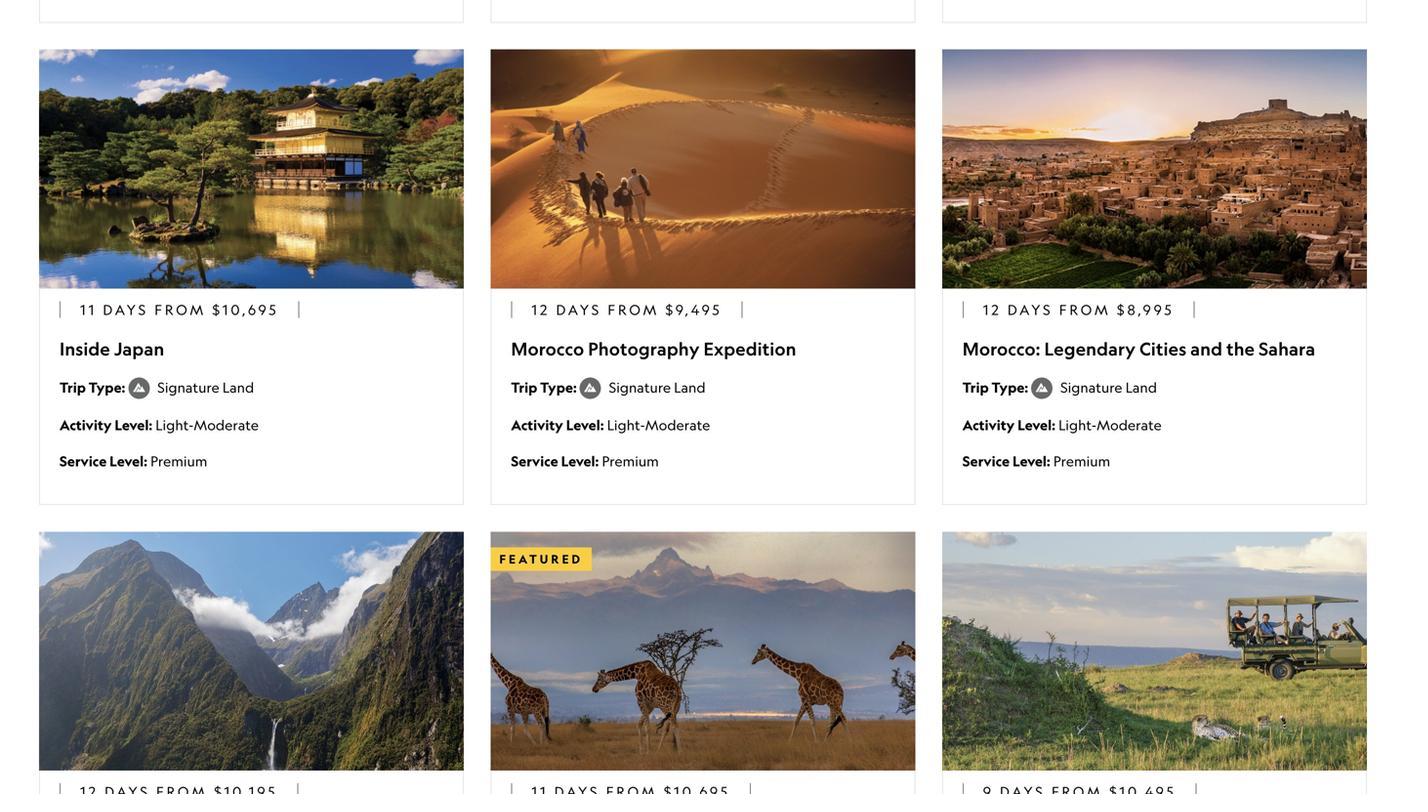 Task type: describe. For each thing, give the bounding box(es) containing it.
type: for morocco:
[[992, 379, 1029, 396]]

signature land for japan
[[158, 379, 254, 396]]

and
[[1191, 338, 1223, 360]]

photography
[[588, 338, 700, 360]]

the
[[1227, 338, 1255, 360]]

from for legendary
[[1059, 301, 1111, 318]]

moderate for japan
[[194, 416, 259, 433]]

signature land for legendary
[[1061, 379, 1157, 396]]

from for japan
[[155, 301, 206, 318]]

trip type: for morocco:
[[963, 379, 1031, 396]]

inside japan link
[[60, 336, 444, 361]]

days for inside
[[103, 301, 149, 318]]

trip type: for inside
[[60, 379, 128, 396]]

morocco:
[[963, 338, 1041, 360]]

type: for inside
[[89, 379, 125, 396]]

signature for japan
[[158, 379, 220, 396]]

service for morocco: legendary cities and the sahara
[[963, 452, 1010, 469]]

premium for legendary
[[1054, 452, 1111, 469]]

days for morocco
[[556, 301, 602, 318]]

service level: premium for japan
[[60, 452, 207, 469]]

four travelers in a safari vehicle observe 3 cheetahs lounging in tall grass on an african savanna image
[[942, 532, 1367, 771]]

service for morocco photography expedition
[[511, 452, 558, 469]]

from for photography
[[608, 301, 660, 318]]

11 days from $10,695
[[80, 301, 279, 318]]

a herd of giraffes on a grassy savannah near a mountain range image
[[491, 532, 916, 771]]

11
[[80, 301, 97, 318]]

premium for japan
[[151, 452, 207, 469]]

signature for photography
[[609, 379, 671, 396]]

activity for morocco:
[[963, 416, 1015, 433]]

12 for morocco: legendary cities and the sahara
[[983, 301, 1002, 318]]

12 days from $9,495
[[532, 301, 722, 318]]

morocco photo.jpg image
[[491, 49, 916, 289]]

morocco
[[511, 338, 584, 360]]

service level: premium for legendary
[[963, 452, 1111, 469]]

land for photography
[[674, 379, 706, 396]]

morocco: legendary cities and the sahara link
[[963, 336, 1347, 361]]

$8,995
[[1117, 301, 1175, 318]]

service for inside japan
[[60, 452, 107, 469]]

light- for japan
[[156, 416, 194, 433]]

trip type: for morocco
[[511, 379, 580, 396]]

activity for inside
[[60, 416, 112, 433]]



Task type: vqa. For each thing, say whether or not it's contained in the screenshot.
Premium associated with Japan
yes



Task type: locate. For each thing, give the bounding box(es) containing it.
activity down inside
[[60, 416, 112, 433]]

sahara
[[1259, 338, 1316, 360]]

12 up morocco:
[[983, 301, 1002, 318]]

2 premium from the left
[[602, 452, 659, 469]]

2 service from the left
[[511, 452, 558, 469]]

1 horizontal spatial signature land
[[609, 379, 706, 396]]

3 light- from the left
[[1059, 416, 1097, 433]]

3 signature from the left
[[1061, 379, 1123, 396]]

service level: premium
[[60, 452, 207, 469], [511, 452, 659, 469], [963, 452, 1111, 469]]

cities
[[1140, 338, 1187, 360]]

level:
[[115, 416, 153, 433], [566, 416, 604, 433], [1018, 416, 1056, 433], [110, 452, 147, 469], [561, 452, 599, 469], [1013, 452, 1051, 469]]

1 horizontal spatial service level: premium
[[511, 452, 659, 469]]

expedition
[[704, 338, 797, 360]]

2 signature from the left
[[609, 379, 671, 396]]

featured
[[499, 552, 583, 566]]

light- for photography
[[607, 416, 645, 433]]

trip down inside
[[60, 379, 86, 396]]

the golden pavilion zen buddhist temple set amid a forest on a riverbank in kyoto, japan image
[[39, 49, 464, 289]]

2 horizontal spatial activity
[[963, 416, 1015, 433]]

1 premium from the left
[[151, 452, 207, 469]]

1 horizontal spatial type:
[[540, 379, 577, 396]]

0 horizontal spatial land
[[223, 379, 254, 396]]

2 from from the left
[[608, 301, 660, 318]]

land down "inside japan" link
[[223, 379, 254, 396]]

trip for morocco: legendary cities and the sahara
[[963, 379, 989, 396]]

land for legendary
[[1126, 379, 1157, 396]]

1 horizontal spatial activity level: light-moderate
[[511, 416, 710, 433]]

trip for morocco photography expedition
[[511, 379, 537, 396]]

signature land
[[158, 379, 254, 396], [609, 379, 706, 396], [1061, 379, 1157, 396]]

activity level: light-moderate
[[60, 416, 259, 433], [511, 416, 710, 433], [963, 416, 1162, 433]]

activity level: light-moderate for photography
[[511, 416, 710, 433]]

1 trip from the left
[[60, 379, 86, 396]]

3 days from the left
[[1008, 301, 1053, 318]]

0 horizontal spatial moderate
[[194, 416, 259, 433]]

1 light- from the left
[[156, 416, 194, 433]]

0 horizontal spatial signature land
[[158, 379, 254, 396]]

3 service from the left
[[963, 452, 1010, 469]]

morocco photography expedition link
[[511, 336, 895, 361]]

3 activity level: light-moderate from the left
[[963, 416, 1162, 433]]

morocco: legendary cities and the sahara
[[963, 338, 1316, 360]]

days right 11
[[103, 301, 149, 318]]

$9,495
[[666, 301, 722, 318]]

a waterfall flows from a verdant mountain amid a mountain range in the clouds image
[[39, 532, 464, 771]]

3 trip type: from the left
[[963, 379, 1031, 396]]

0 horizontal spatial activity
[[60, 416, 112, 433]]

trip type:
[[60, 379, 128, 396], [511, 379, 580, 396], [963, 379, 1031, 396]]

1 type: from the left
[[89, 379, 125, 396]]

activity down morocco at the top of the page
[[511, 416, 563, 433]]

activity level: light-moderate for legendary
[[963, 416, 1162, 433]]

activity level: light-moderate down legendary
[[963, 416, 1162, 433]]

premium for photography
[[602, 452, 659, 469]]

1 horizontal spatial days
[[556, 301, 602, 318]]

light- for legendary
[[1059, 416, 1097, 433]]

1 from from the left
[[155, 301, 206, 318]]

2 days from the left
[[556, 301, 602, 318]]

from
[[155, 301, 206, 318], [608, 301, 660, 318], [1059, 301, 1111, 318]]

from up photography
[[608, 301, 660, 318]]

12 up morocco at the top of the page
[[532, 301, 550, 318]]

0 horizontal spatial service
[[60, 452, 107, 469]]

1 horizontal spatial service
[[511, 452, 558, 469]]

trip type: down inside
[[60, 379, 128, 396]]

signature land for photography
[[609, 379, 706, 396]]

type: down morocco at the top of the page
[[540, 379, 577, 396]]

2 trip type: from the left
[[511, 379, 580, 396]]

signature down japan
[[158, 379, 220, 396]]

activity level: light-moderate down photography
[[511, 416, 710, 433]]

1 horizontal spatial 12
[[983, 301, 1002, 318]]

2 horizontal spatial service level: premium
[[963, 452, 1111, 469]]

1 activity from the left
[[60, 416, 112, 433]]

2 horizontal spatial light-
[[1059, 416, 1097, 433]]

3 premium from the left
[[1054, 452, 1111, 469]]

2 trip from the left
[[511, 379, 537, 396]]

morocco legendary.jpg image
[[942, 49, 1367, 289]]

1 horizontal spatial light-
[[607, 416, 645, 433]]

days
[[103, 301, 149, 318], [556, 301, 602, 318], [1008, 301, 1053, 318]]

signature land down morocco photography expedition
[[609, 379, 706, 396]]

moderate for legendary
[[1097, 416, 1162, 433]]

2 signature land from the left
[[609, 379, 706, 396]]

1 horizontal spatial trip
[[511, 379, 537, 396]]

3 activity from the left
[[963, 416, 1015, 433]]

2 horizontal spatial type:
[[992, 379, 1029, 396]]

3 moderate from the left
[[1097, 416, 1162, 433]]

2 moderate from the left
[[645, 416, 710, 433]]

0 horizontal spatial premium
[[151, 452, 207, 469]]

1 horizontal spatial trip type:
[[511, 379, 580, 396]]

1 horizontal spatial moderate
[[645, 416, 710, 433]]

0 horizontal spatial from
[[155, 301, 206, 318]]

signature down legendary
[[1061, 379, 1123, 396]]

1 12 from the left
[[532, 301, 550, 318]]

morocco photography expedition
[[511, 338, 797, 360]]

3 signature land from the left
[[1061, 379, 1157, 396]]

land down the morocco: legendary cities and the sahara
[[1126, 379, 1157, 396]]

2 horizontal spatial signature land
[[1061, 379, 1157, 396]]

days up morocco at the top of the page
[[556, 301, 602, 318]]

signature land down legendary
[[1061, 379, 1157, 396]]

premium
[[151, 452, 207, 469], [602, 452, 659, 469], [1054, 452, 1111, 469]]

1 horizontal spatial signature
[[609, 379, 671, 396]]

moderate
[[194, 416, 259, 433], [645, 416, 710, 433], [1097, 416, 1162, 433]]

activity down morocco:
[[963, 416, 1015, 433]]

2 horizontal spatial land
[[1126, 379, 1157, 396]]

japan
[[114, 338, 164, 360]]

moderate down the morocco: legendary cities and the sahara
[[1097, 416, 1162, 433]]

inside japan
[[60, 338, 164, 360]]

0 horizontal spatial type:
[[89, 379, 125, 396]]

0 horizontal spatial light-
[[156, 416, 194, 433]]

trip
[[60, 379, 86, 396], [511, 379, 537, 396], [963, 379, 989, 396]]

trip for inside japan
[[60, 379, 86, 396]]

3 trip from the left
[[963, 379, 989, 396]]

0 horizontal spatial days
[[103, 301, 149, 318]]

2 land from the left
[[674, 379, 706, 396]]

0 horizontal spatial signature
[[158, 379, 220, 396]]

3 land from the left
[[1126, 379, 1157, 396]]

moderate for photography
[[645, 416, 710, 433]]

2 type: from the left
[[540, 379, 577, 396]]

signature for legendary
[[1061, 379, 1123, 396]]

1 horizontal spatial activity
[[511, 416, 563, 433]]

2 12 from the left
[[983, 301, 1002, 318]]

2 activity level: light-moderate from the left
[[511, 416, 710, 433]]

legendary
[[1044, 338, 1136, 360]]

1 horizontal spatial from
[[608, 301, 660, 318]]

2 horizontal spatial trip type:
[[963, 379, 1031, 396]]

1 signature from the left
[[158, 379, 220, 396]]

service level: premium for photography
[[511, 452, 659, 469]]

trip down morocco:
[[963, 379, 989, 396]]

1 days from the left
[[103, 301, 149, 318]]

trip type: down morocco:
[[963, 379, 1031, 396]]

activity level: light-moderate for japan
[[60, 416, 259, 433]]

light- down legendary
[[1059, 416, 1097, 433]]

from up japan
[[155, 301, 206, 318]]

land
[[223, 379, 254, 396], [674, 379, 706, 396], [1126, 379, 1157, 396]]

light- down photography
[[607, 416, 645, 433]]

days for morocco:
[[1008, 301, 1053, 318]]

2 activity from the left
[[511, 416, 563, 433]]

service
[[60, 452, 107, 469], [511, 452, 558, 469], [963, 452, 1010, 469]]

moderate down morocco photography expedition
[[645, 416, 710, 433]]

2 horizontal spatial service
[[963, 452, 1010, 469]]

0 horizontal spatial 12
[[532, 301, 550, 318]]

2 service level: premium from the left
[[511, 452, 659, 469]]

moderate down "inside japan" link
[[194, 416, 259, 433]]

activity
[[60, 416, 112, 433], [511, 416, 563, 433], [963, 416, 1015, 433]]

signature land down "inside japan" link
[[158, 379, 254, 396]]

type: down morocco:
[[992, 379, 1029, 396]]

1 horizontal spatial premium
[[602, 452, 659, 469]]

12
[[532, 301, 550, 318], [983, 301, 1002, 318]]

3 from from the left
[[1059, 301, 1111, 318]]

type:
[[89, 379, 125, 396], [540, 379, 577, 396], [992, 379, 1029, 396]]

2 horizontal spatial signature
[[1061, 379, 1123, 396]]

activity for morocco
[[511, 416, 563, 433]]

2 horizontal spatial moderate
[[1097, 416, 1162, 433]]

signature
[[158, 379, 220, 396], [609, 379, 671, 396], [1061, 379, 1123, 396]]

2 horizontal spatial days
[[1008, 301, 1053, 318]]

1 horizontal spatial land
[[674, 379, 706, 396]]

1 land from the left
[[223, 379, 254, 396]]

type: for morocco
[[540, 379, 577, 396]]

12 for morocco photography expedition
[[532, 301, 550, 318]]

1 service level: premium from the left
[[60, 452, 207, 469]]

3 service level: premium from the left
[[963, 452, 1111, 469]]

2 horizontal spatial trip
[[963, 379, 989, 396]]

type: down "inside japan"
[[89, 379, 125, 396]]

2 horizontal spatial premium
[[1054, 452, 1111, 469]]

land for japan
[[223, 379, 254, 396]]

0 horizontal spatial trip
[[60, 379, 86, 396]]

light- down japan
[[156, 416, 194, 433]]

signature down photography
[[609, 379, 671, 396]]

2 light- from the left
[[607, 416, 645, 433]]

1 signature land from the left
[[158, 379, 254, 396]]

trip down morocco at the top of the page
[[511, 379, 537, 396]]

1 activity level: light-moderate from the left
[[60, 416, 259, 433]]

featured trip available element
[[491, 547, 592, 571]]

3 type: from the left
[[992, 379, 1029, 396]]

from up legendary
[[1059, 301, 1111, 318]]

1 service from the left
[[60, 452, 107, 469]]

$10,695
[[212, 301, 279, 318]]

0 horizontal spatial service level: premium
[[60, 452, 207, 469]]

2 horizontal spatial activity level: light-moderate
[[963, 416, 1162, 433]]

2 horizontal spatial from
[[1059, 301, 1111, 318]]

12 days from $8,995
[[983, 301, 1175, 318]]

1 trip type: from the left
[[60, 379, 128, 396]]

0 horizontal spatial trip type:
[[60, 379, 128, 396]]

land down morocco photography expedition link
[[674, 379, 706, 396]]

activity level: light-moderate down japan
[[60, 416, 259, 433]]

0 horizontal spatial activity level: light-moderate
[[60, 416, 259, 433]]

inside
[[60, 338, 110, 360]]

1 moderate from the left
[[194, 416, 259, 433]]

days up morocco:
[[1008, 301, 1053, 318]]

trip type: down morocco at the top of the page
[[511, 379, 580, 396]]

light-
[[156, 416, 194, 433], [607, 416, 645, 433], [1059, 416, 1097, 433]]



